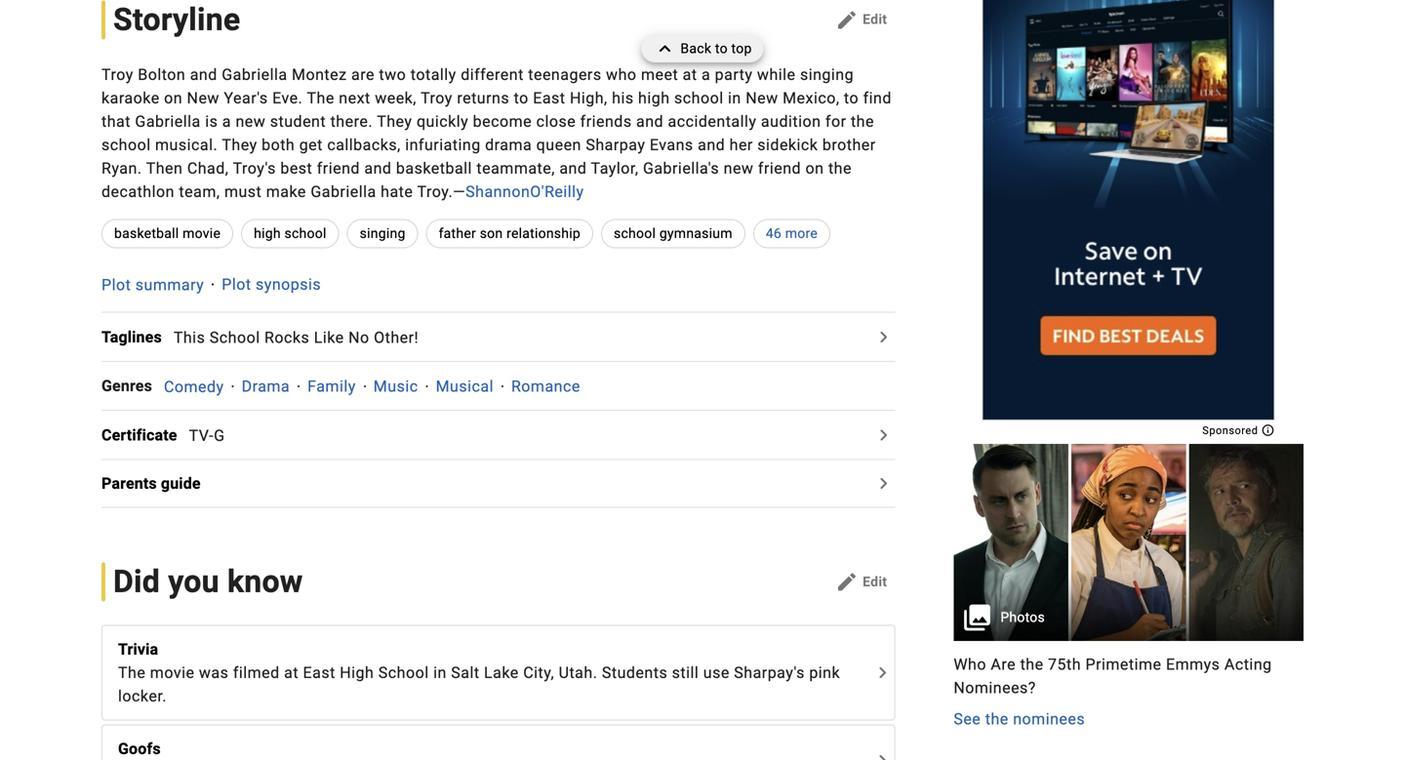 Task type: describe. For each thing, give the bounding box(es) containing it.
taglines: see all image
[[872, 325, 895, 349]]

— shannono'reilly
[[453, 182, 584, 201]]

genres
[[102, 377, 152, 395]]

meet
[[641, 65, 678, 84]]

evans
[[650, 136, 694, 154]]

1 horizontal spatial gabriella
[[222, 65, 287, 84]]

filmed
[[233, 664, 280, 682]]

team,
[[179, 182, 220, 201]]

sidekick
[[758, 136, 818, 154]]

her
[[730, 136, 753, 154]]

edit image
[[836, 570, 859, 594]]

make
[[266, 182, 306, 201]]

next
[[339, 89, 371, 107]]

find
[[863, 89, 892, 107]]

totally
[[411, 65, 456, 84]]

school up ryan.
[[102, 136, 151, 154]]

musical button
[[436, 377, 494, 396]]

1 new from the left
[[187, 89, 220, 107]]

and right 'bolton'
[[190, 65, 217, 84]]

did
[[113, 564, 160, 600]]

2 vertical spatial gabriella
[[311, 182, 376, 201]]

parents guide button
[[102, 472, 212, 495]]

utah.
[[559, 664, 598, 682]]

eve.
[[272, 89, 303, 107]]

emmys
[[1166, 655, 1220, 674]]

teammate,
[[477, 159, 555, 178]]

musical
[[436, 377, 494, 396]]

accidentally
[[668, 112, 757, 131]]

expand less image
[[653, 35, 681, 62]]

that
[[102, 112, 131, 131]]

the right for
[[851, 112, 874, 131]]

nominees
[[1013, 710, 1085, 728]]

plot for plot synopsis
[[222, 275, 251, 294]]

shannono'reilly button
[[466, 182, 584, 201]]

edit button for did you know
[[828, 567, 895, 598]]

ryan.
[[102, 159, 142, 178]]

music button
[[374, 377, 418, 396]]

plot for plot summary
[[102, 275, 131, 294]]

trivia button
[[118, 638, 869, 661]]

1 vertical spatial they
[[222, 136, 257, 154]]

2 friend from the left
[[758, 159, 801, 178]]

1 vertical spatial gabriella
[[135, 112, 201, 131]]

know
[[227, 564, 303, 600]]

see
[[954, 710, 981, 728]]

was
[[199, 664, 229, 682]]

use
[[703, 664, 730, 682]]

music
[[374, 377, 418, 396]]

0 horizontal spatial a
[[222, 112, 231, 131]]

taglines
[[102, 328, 162, 346]]

still
[[672, 664, 699, 682]]

father son relationship button
[[426, 219, 593, 248]]

photos group
[[954, 444, 1304, 641]]

1 horizontal spatial a
[[702, 65, 711, 84]]

high,
[[570, 89, 608, 107]]

high school
[[254, 225, 327, 241]]

production art image
[[954, 444, 1304, 641]]

father
[[439, 225, 476, 241]]

infuriating
[[405, 136, 481, 154]]

school gymnasium button
[[601, 219, 745, 248]]

must
[[224, 182, 262, 201]]

at inside troy bolton and gabriella montez are two totally different teenagers who meet at a party while singing karaoke on new year's eve. the next week, troy returns to east high, his high school in new mexico, to find that gabriella is a new student there. they quickly become close friends and accidentally audition for the school musical. they both get callbacks, infuriating drama queen sharpay evans and her sidekick brother ryan. then chad, troy's best friend and basketball teammate, and taylor, gabriella's new friend on the decathlon team, must make gabriella hate troy.
[[683, 65, 697, 84]]

edit for storyline
[[863, 11, 887, 28]]

the down "brother"
[[829, 159, 852, 178]]

the inside the who are the 75th primetime emmys acting nominees?
[[1020, 655, 1044, 674]]

certificate button
[[102, 423, 189, 447]]

and down 'queen'
[[560, 159, 587, 178]]

edit for did you know
[[863, 574, 887, 590]]

1 vertical spatial troy
[[421, 89, 453, 107]]

the inside button
[[985, 710, 1009, 728]]

0 vertical spatial they
[[377, 112, 412, 131]]

storyline
[[113, 1, 241, 38]]

in inside troy bolton and gabriella montez are two totally different teenagers who meet at a party while singing karaoke on new year's eve. the next week, troy returns to east high, his high school in new mexico, to find that gabriella is a new student there. they quickly become close friends and accidentally audition for the school musical. they both get callbacks, infuriating drama queen sharpay evans and her sidekick brother ryan. then chad, troy's best friend and basketball teammate, and taylor, gabriella's new friend on the decathlon team, must make gabriella hate troy.
[[728, 89, 741, 107]]

best
[[280, 159, 313, 178]]

there.
[[330, 112, 373, 131]]

see more image
[[871, 749, 894, 760]]

certificate: see all image
[[872, 423, 895, 447]]

become
[[473, 112, 532, 131]]

comedy
[[164, 377, 224, 396]]

locker.
[[118, 687, 167, 706]]

week,
[[375, 89, 417, 107]]

singing inside troy bolton and gabriella montez are two totally different teenagers who meet at a party while singing karaoke on new year's eve. the next week, troy returns to east high, his high school in new mexico, to find that gabriella is a new student there. they quickly become close friends and accidentally audition for the school musical. they both get callbacks, infuriating drama queen sharpay evans and her sidekick brother ryan. then chad, troy's best friend and basketball teammate, and taylor, gabriella's new friend on the decathlon team, must make gabriella hate troy.
[[800, 65, 854, 84]]

tv-
[[189, 427, 214, 445]]

school gymnasium
[[614, 225, 733, 241]]

plot summary
[[102, 275, 204, 294]]

1 friend from the left
[[317, 159, 360, 178]]

synopsis
[[256, 275, 321, 294]]

sponsored content section
[[982, 0, 1275, 437]]

son
[[480, 225, 503, 241]]

parents guide: see all image
[[872, 472, 895, 495]]

student
[[270, 112, 326, 131]]

back to top
[[681, 41, 752, 57]]

quickly
[[417, 112, 469, 131]]

top
[[732, 41, 752, 57]]

summary
[[135, 275, 204, 294]]

musical.
[[155, 136, 218, 154]]

nominees?
[[954, 679, 1036, 697]]

gabriella's
[[643, 159, 719, 178]]

family button
[[308, 377, 356, 396]]

sharpay's
[[734, 664, 805, 682]]

plot summary button
[[102, 275, 204, 294]]

to inside button
[[715, 41, 728, 57]]

see more image
[[871, 661, 894, 685]]

see the nominees button
[[954, 707, 1085, 731]]

this
[[174, 328, 205, 347]]

teenagers
[[528, 65, 602, 84]]

who are the 75th primetime emmys acting nominees? link
[[954, 653, 1304, 700]]

—
[[453, 182, 466, 201]]

guide
[[161, 474, 201, 493]]

more
[[785, 225, 818, 241]]

romance button
[[511, 377, 581, 396]]

different
[[461, 65, 524, 84]]

trivia the movie was filmed at east high school in salt lake city, utah. students still use sharpay's pink locker.
[[118, 640, 840, 706]]

and down callbacks,
[[364, 159, 392, 178]]

tv-g
[[189, 427, 225, 445]]

basketball inside button
[[114, 225, 179, 241]]

is
[[205, 112, 218, 131]]

high inside troy bolton and gabriella montez are two totally different teenagers who meet at a party while singing karaoke on new year's eve. the next week, troy returns to east high, his high school in new mexico, to find that gabriella is a new student there. they quickly become close friends and accidentally audition for the school musical. they both get callbacks, infuriating drama queen sharpay evans and her sidekick brother ryan. then chad, troy's best friend and basketball teammate, and taylor, gabriella's new friend on the decathlon team, must make gabriella hate troy.
[[638, 89, 670, 107]]

lake
[[484, 664, 519, 682]]

you
[[168, 564, 219, 600]]

taylor,
[[591, 159, 639, 178]]

shannono'reilly
[[466, 182, 584, 201]]

edit button for storyline
[[828, 4, 895, 36]]



Task type: vqa. For each thing, say whether or not it's contained in the screenshot.
Ryan.
yes



Task type: locate. For each thing, give the bounding box(es) containing it.
movie inside button
[[183, 225, 221, 241]]

they
[[377, 112, 412, 131], [222, 136, 257, 154]]

close
[[536, 112, 576, 131]]

basketball
[[396, 159, 472, 178], [114, 225, 179, 241]]

plot synopsis
[[222, 275, 321, 294]]

at right filmed
[[284, 664, 299, 682]]

1 horizontal spatial to
[[715, 41, 728, 57]]

singing down hate
[[360, 225, 406, 241]]

to left find
[[844, 89, 859, 107]]

0 horizontal spatial high
[[254, 225, 281, 241]]

a right is
[[222, 112, 231, 131]]

2 edit from the top
[[863, 574, 887, 590]]

1 horizontal spatial east
[[533, 89, 566, 107]]

basketball down decathlon
[[114, 225, 179, 241]]

0 vertical spatial edit
[[863, 11, 887, 28]]

at down back
[[683, 65, 697, 84]]

and
[[190, 65, 217, 84], [636, 112, 664, 131], [698, 136, 725, 154], [364, 159, 392, 178], [560, 159, 587, 178]]

edit button up see more image
[[828, 567, 895, 598]]

east inside troy bolton and gabriella montez are two totally different teenagers who meet at a party while singing karaoke on new year's eve. the next week, troy returns to east high, his high school in new mexico, to find that gabriella is a new student there. they quickly become close friends and accidentally audition for the school musical. they both get callbacks, infuriating drama queen sharpay evans and her sidekick brother ryan. then chad, troy's best friend and basketball teammate, and taylor, gabriella's new friend on the decathlon team, must make gabriella hate troy.
[[533, 89, 566, 107]]

and up evans
[[636, 112, 664, 131]]

primetime
[[1086, 655, 1162, 674]]

movie
[[183, 225, 221, 241], [150, 664, 195, 682]]

0 vertical spatial movie
[[183, 225, 221, 241]]

school up the accidentally
[[674, 89, 724, 107]]

troy up karaoke
[[102, 65, 134, 84]]

0 horizontal spatial on
[[164, 89, 183, 107]]

1 horizontal spatial school
[[378, 664, 429, 682]]

0 vertical spatial high
[[638, 89, 670, 107]]

taglines button
[[102, 325, 174, 349]]

2 new from the left
[[746, 89, 778, 107]]

in inside trivia the movie was filmed at east high school in salt lake city, utah. students still use sharpay's pink locker.
[[433, 664, 447, 682]]

high down meet
[[638, 89, 670, 107]]

friend down sidekick on the top of the page
[[758, 159, 801, 178]]

basketball inside troy bolton and gabriella montez are two totally different teenagers who meet at a party while singing karaoke on new year's eve. the next week, troy returns to east high, his high school in new mexico, to find that gabriella is a new student there. they quickly become close friends and accidentally audition for the school musical. they both get callbacks, infuriating drama queen sharpay evans and her sidekick brother ryan. then chad, troy's best friend and basketball teammate, and taylor, gabriella's new friend on the decathlon team, must make gabriella hate troy.
[[396, 159, 472, 178]]

audition
[[761, 112, 821, 131]]

1 edit from the top
[[863, 11, 887, 28]]

gabriella up year's
[[222, 65, 287, 84]]

and down the accidentally
[[698, 136, 725, 154]]

drama
[[485, 136, 532, 154]]

karaoke
[[102, 89, 160, 107]]

new
[[236, 112, 266, 131], [724, 159, 754, 178]]

troy
[[102, 65, 134, 84], [421, 89, 453, 107]]

on
[[164, 89, 183, 107], [806, 159, 824, 178]]

edit right edit icon
[[863, 574, 887, 590]]

while
[[757, 65, 796, 84]]

1 horizontal spatial troy
[[421, 89, 453, 107]]

who
[[606, 65, 637, 84]]

they up troy's
[[222, 136, 257, 154]]

0 vertical spatial on
[[164, 89, 183, 107]]

gabriella down callbacks,
[[311, 182, 376, 201]]

1 vertical spatial school
[[378, 664, 429, 682]]

students
[[602, 664, 668, 682]]

mexico,
[[783, 89, 840, 107]]

the inside trivia the movie was filmed at east high school in salt lake city, utah. students still use sharpay's pink locker.
[[118, 664, 146, 682]]

at inside trivia the movie was filmed at east high school in salt lake city, utah. students still use sharpay's pink locker.
[[284, 664, 299, 682]]

1 horizontal spatial the
[[307, 89, 335, 107]]

0 horizontal spatial at
[[284, 664, 299, 682]]

gabriella up musical.
[[135, 112, 201, 131]]

new up is
[[187, 89, 220, 107]]

0 horizontal spatial school
[[210, 328, 260, 347]]

acting
[[1225, 655, 1272, 674]]

east
[[533, 89, 566, 107], [303, 664, 336, 682]]

group containing who are the 75th primetime emmys acting nominees?
[[954, 444, 1304, 731]]

east inside trivia the movie was filmed at east high school in salt lake city, utah. students still use sharpay's pink locker.
[[303, 664, 336, 682]]

party
[[715, 65, 753, 84]]

goofs button
[[118, 737, 869, 760]]

1 vertical spatial singing
[[360, 225, 406, 241]]

east left high
[[303, 664, 336, 682]]

0 horizontal spatial the
[[118, 664, 146, 682]]

1 horizontal spatial in
[[728, 89, 741, 107]]

the right see
[[985, 710, 1009, 728]]

0 vertical spatial east
[[533, 89, 566, 107]]

0 vertical spatial new
[[236, 112, 266, 131]]

in left salt
[[433, 664, 447, 682]]

1 horizontal spatial on
[[806, 159, 824, 178]]

0 horizontal spatial troy
[[102, 65, 134, 84]]

1 horizontal spatial singing
[[800, 65, 854, 84]]

edit image
[[836, 8, 859, 32]]

new down year's
[[236, 112, 266, 131]]

0 horizontal spatial friend
[[317, 159, 360, 178]]

plot left synopsis on the left of page
[[222, 275, 251, 294]]

0 vertical spatial edit button
[[828, 4, 895, 36]]

1 vertical spatial edit
[[863, 574, 887, 590]]

0 vertical spatial in
[[728, 89, 741, 107]]

friend
[[317, 159, 360, 178], [758, 159, 801, 178]]

school inside trivia the movie was filmed at east high school in salt lake city, utah. students still use sharpay's pink locker.
[[378, 664, 429, 682]]

basketball movie button
[[102, 219, 233, 248]]

edit button up find
[[828, 4, 895, 36]]

1 horizontal spatial new
[[724, 159, 754, 178]]

chad,
[[187, 159, 229, 178]]

2 horizontal spatial gabriella
[[311, 182, 376, 201]]

they down week,
[[377, 112, 412, 131]]

queen
[[536, 136, 582, 154]]

plot synopsis button
[[222, 275, 321, 294]]

plot
[[102, 275, 131, 294], [222, 275, 251, 294]]

0 vertical spatial the
[[307, 89, 335, 107]]

2 horizontal spatial to
[[844, 89, 859, 107]]

troy.
[[417, 182, 453, 201]]

plot left summary
[[102, 275, 131, 294]]

school
[[674, 89, 724, 107], [102, 136, 151, 154], [284, 225, 327, 241], [614, 225, 656, 241]]

city,
[[523, 664, 554, 682]]

1 vertical spatial edit button
[[828, 567, 895, 598]]

back
[[681, 41, 712, 57]]

1 vertical spatial new
[[724, 159, 754, 178]]

0 vertical spatial gabriella
[[222, 65, 287, 84]]

0 horizontal spatial gabriella
[[135, 112, 201, 131]]

singing up mexico,
[[800, 65, 854, 84]]

sponsored
[[1203, 425, 1262, 437]]

movie inside trivia the movie was filmed at east high school in salt lake city, utah. students still use sharpay's pink locker.
[[150, 664, 195, 682]]

salt
[[451, 664, 480, 682]]

who
[[954, 655, 987, 674]]

montez
[[292, 65, 347, 84]]

to
[[715, 41, 728, 57], [514, 89, 529, 107], [844, 89, 859, 107]]

new down the her
[[724, 159, 754, 178]]

on down 'bolton'
[[164, 89, 183, 107]]

hate
[[381, 182, 413, 201]]

0 horizontal spatial east
[[303, 664, 336, 682]]

the right are
[[1020, 655, 1044, 674]]

basketball up troy.
[[396, 159, 472, 178]]

a down back to top button
[[702, 65, 711, 84]]

1 plot from the left
[[102, 275, 131, 294]]

friend down callbacks,
[[317, 159, 360, 178]]

0 horizontal spatial plot
[[102, 275, 131, 294]]

2 plot from the left
[[222, 275, 251, 294]]

1 horizontal spatial at
[[683, 65, 697, 84]]

drama
[[242, 377, 290, 396]]

1 vertical spatial high
[[254, 225, 281, 241]]

1 horizontal spatial they
[[377, 112, 412, 131]]

new down while
[[746, 89, 778, 107]]

1 vertical spatial a
[[222, 112, 231, 131]]

0 vertical spatial troy
[[102, 65, 134, 84]]

1 vertical spatial on
[[806, 159, 824, 178]]

school left gymnasium
[[614, 225, 656, 241]]

for
[[826, 112, 847, 131]]

0 horizontal spatial they
[[222, 136, 257, 154]]

1 vertical spatial basketball
[[114, 225, 179, 241]]

0 horizontal spatial new
[[236, 112, 266, 131]]

high
[[638, 89, 670, 107], [254, 225, 281, 241]]

edit right edit image
[[863, 11, 887, 28]]

the
[[851, 112, 874, 131], [829, 159, 852, 178], [1020, 655, 1044, 674], [985, 710, 1009, 728]]

friends
[[580, 112, 632, 131]]

movie up locker.
[[150, 664, 195, 682]]

are
[[351, 65, 375, 84]]

0 vertical spatial basketball
[[396, 159, 472, 178]]

the down 'montez'
[[307, 89, 335, 107]]

troy down totally
[[421, 89, 453, 107]]

1 horizontal spatial high
[[638, 89, 670, 107]]

east up close
[[533, 89, 566, 107]]

singing inside singing button
[[360, 225, 406, 241]]

school right this
[[210, 328, 260, 347]]

high
[[340, 664, 374, 682]]

0 vertical spatial school
[[210, 328, 260, 347]]

school
[[210, 328, 260, 347], [378, 664, 429, 682]]

to left top
[[715, 41, 728, 57]]

1 vertical spatial the
[[118, 664, 146, 682]]

a
[[702, 65, 711, 84], [222, 112, 231, 131]]

no
[[349, 328, 370, 347]]

troy's
[[233, 159, 276, 178]]

rocks
[[265, 328, 310, 347]]

0 vertical spatial at
[[683, 65, 697, 84]]

1 vertical spatial in
[[433, 664, 447, 682]]

school down "make" on the top of the page
[[284, 225, 327, 241]]

0 horizontal spatial singing
[[360, 225, 406, 241]]

basketball movie
[[114, 225, 221, 241]]

1 vertical spatial east
[[303, 664, 336, 682]]

0 horizontal spatial new
[[187, 89, 220, 107]]

0 vertical spatial a
[[702, 65, 711, 84]]

1 horizontal spatial basketball
[[396, 159, 472, 178]]

group
[[954, 444, 1304, 731]]

relationship
[[507, 225, 581, 241]]

1 vertical spatial movie
[[150, 664, 195, 682]]

in
[[728, 89, 741, 107], [433, 664, 447, 682]]

movie down team,
[[183, 225, 221, 241]]

two
[[379, 65, 406, 84]]

1 horizontal spatial new
[[746, 89, 778, 107]]

high inside button
[[254, 225, 281, 241]]

46 more button
[[753, 219, 831, 248]]

1 edit button from the top
[[828, 4, 895, 36]]

high down "make" on the top of the page
[[254, 225, 281, 241]]

returns
[[457, 89, 510, 107]]

back to top button
[[642, 35, 764, 62]]

1 horizontal spatial friend
[[758, 159, 801, 178]]

1 horizontal spatial plot
[[222, 275, 251, 294]]

0 horizontal spatial in
[[433, 664, 447, 682]]

1 vertical spatial at
[[284, 664, 299, 682]]

on down sidekick on the top of the page
[[806, 159, 824, 178]]

to up become
[[514, 89, 529, 107]]

0 horizontal spatial basketball
[[114, 225, 179, 241]]

0 vertical spatial singing
[[800, 65, 854, 84]]

the
[[307, 89, 335, 107], [118, 664, 146, 682]]

school right high
[[378, 664, 429, 682]]

the inside troy bolton and gabriella montez are two totally different teenagers who meet at a party while singing karaoke on new year's eve. the next week, troy returns to east high, his high school in new mexico, to find that gabriella is a new student there. they quickly become close friends and accidentally audition for the school musical. they both get callbacks, infuriating drama queen sharpay evans and her sidekick brother ryan. then chad, troy's best friend and basketball teammate, and taylor, gabriella's new friend on the decathlon team, must make gabriella hate troy.
[[307, 89, 335, 107]]

the down trivia
[[118, 664, 146, 682]]

in down party
[[728, 89, 741, 107]]

brother
[[823, 136, 876, 154]]

both
[[262, 136, 295, 154]]

like
[[314, 328, 344, 347]]

0 horizontal spatial to
[[514, 89, 529, 107]]

trivia
[[118, 640, 158, 659]]

g
[[214, 427, 225, 445]]

edit
[[863, 11, 887, 28], [863, 574, 887, 590]]

drama button
[[242, 377, 290, 396]]

2 edit button from the top
[[828, 567, 895, 598]]



